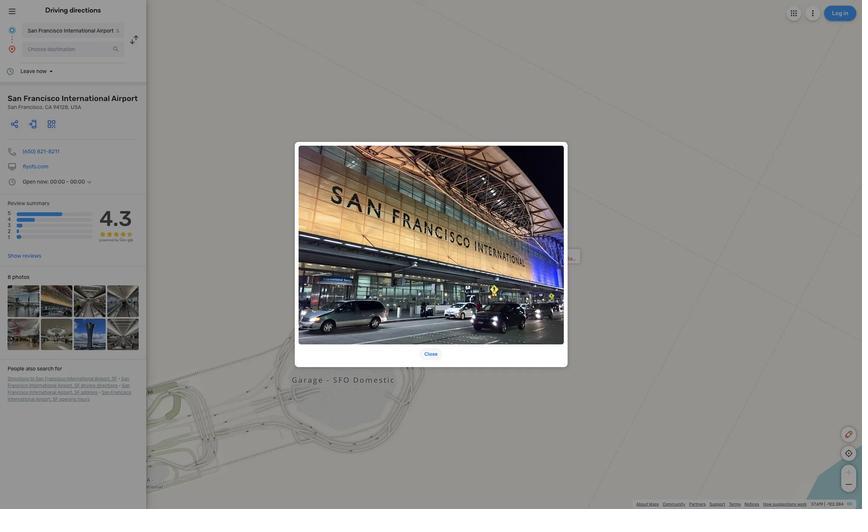 Task type: locate. For each thing, give the bounding box(es) containing it.
francisco for san francisco international airport san francisco, ca 94128, usa
[[23, 94, 60, 103]]

image 3 of san francisco international airport, sf image
[[74, 286, 106, 317]]

how suggestions work link
[[763, 503, 807, 508]]

notices link
[[745, 503, 760, 508]]

usa inside "san francisco international airport san francisco, ca 94128, usa"
[[71, 104, 81, 111]]

directions right driving
[[97, 384, 118, 389]]

airport for san francisco international airport
[[97, 28, 114, 34]]

international
[[64, 28, 95, 34], [62, 94, 110, 103], [518, 256, 548, 262], [67, 377, 94, 382], [29, 384, 56, 389], [29, 390, 56, 396], [8, 397, 35, 403]]

san for san francisco international airport san francisco, ca 94128, usa
[[8, 94, 22, 103]]

0 vertical spatial ca
[[45, 104, 52, 111]]

0 vertical spatial directions
[[70, 6, 101, 14]]

community
[[663, 503, 685, 508]]

1 vertical spatial francisco,
[[518, 262, 542, 267]]

partners
[[689, 503, 706, 508]]

san francisco international airport, sf address
[[8, 384, 130, 396]]

-
[[66, 179, 69, 185], [826, 503, 828, 508]]

san inside button
[[28, 28, 37, 34]]

community link
[[663, 503, 685, 508]]

(650)
[[23, 149, 36, 155]]

chevron down image
[[85, 179, 94, 185]]

0 horizontal spatial -
[[66, 179, 69, 185]]

sf
[[112, 377, 117, 382], [74, 384, 80, 389], [74, 390, 80, 396], [53, 397, 58, 403]]

airport, inside san francisco international airport, sf address
[[57, 390, 73, 396]]

usa for airport,
[[567, 262, 577, 267]]

francisco, inside the san francisco international airport, san francisco, ca 94128, usa
[[518, 262, 542, 267]]

leave
[[20, 68, 35, 75]]

francisco
[[38, 28, 62, 34], [23, 94, 60, 103], [528, 251, 550, 257], [45, 377, 65, 382], [8, 384, 28, 389], [8, 390, 28, 396], [111, 390, 132, 396]]

international inside san francisco international airport, sf address
[[29, 390, 56, 396]]

show reviews
[[8, 253, 41, 260]]

francisco inside san francisco international airport, sf address
[[8, 390, 28, 396]]

san francisco international airport, sf address link
[[8, 384, 130, 396]]

san francisco international airport, sf driving directions link
[[8, 377, 129, 389]]

ca inside "san francisco international airport san francisco, ca 94128, usa"
[[45, 104, 52, 111]]

san francisco international airport, sf driving directions
[[8, 377, 129, 389]]

people
[[8, 366, 24, 373]]

sf inside san francisco international airport, sf driving directions
[[74, 384, 80, 389]]

review summary
[[8, 201, 50, 207]]

airport, inside the san francisco international airport, san francisco, ca 94128, usa
[[549, 256, 566, 262]]

image 2 of san francisco international airport, sf image
[[41, 286, 72, 317]]

94128, inside "san francisco international airport san francisco, ca 94128, usa"
[[53, 104, 69, 111]]

821-
[[37, 149, 48, 155]]

94128,
[[53, 104, 69, 111], [550, 262, 566, 267]]

usa for airport
[[71, 104, 81, 111]]

flysfo.com link
[[23, 164, 48, 170]]

about waze link
[[636, 503, 659, 508]]

0 horizontal spatial usa
[[71, 104, 81, 111]]

also
[[26, 366, 36, 373]]

airport inside "san francisco international airport san francisco, ca 94128, usa"
[[111, 94, 138, 103]]

sf inside san francisco international airport, sf opening hours
[[53, 397, 58, 403]]

sf for driving
[[74, 384, 80, 389]]

airport
[[97, 28, 114, 34], [111, 94, 138, 103]]

airport, for ca
[[549, 256, 566, 262]]

pencil image
[[845, 431, 854, 440]]

0 vertical spatial airport
[[97, 28, 114, 34]]

people also search for
[[8, 366, 62, 373]]

ca
[[45, 104, 52, 111], [543, 262, 549, 267]]

san francisco international airport button
[[22, 23, 124, 38]]

1 vertical spatial 94128,
[[550, 262, 566, 267]]

37.619
[[811, 503, 823, 508]]

airport,
[[549, 256, 566, 262], [95, 377, 111, 382], [57, 384, 73, 389], [57, 390, 73, 396], [36, 397, 52, 403]]

francisco inside "san francisco international airport san francisco, ca 94128, usa"
[[23, 94, 60, 103]]

1 vertical spatial ca
[[543, 262, 549, 267]]

airport inside button
[[97, 28, 114, 34]]

0 horizontal spatial francisco,
[[18, 104, 44, 111]]

airport for san francisco international airport san francisco, ca 94128, usa
[[111, 94, 138, 103]]

1 vertical spatial airport
[[111, 94, 138, 103]]

image 8 of san francisco international airport, sf image
[[107, 319, 139, 351]]

0 horizontal spatial 94128,
[[53, 104, 69, 111]]

international inside button
[[64, 28, 95, 34]]

1 horizontal spatial usa
[[567, 262, 577, 267]]

computer image
[[8, 163, 17, 172]]

0 horizontal spatial ca
[[45, 104, 52, 111]]

open
[[23, 179, 36, 185]]

location image
[[8, 45, 17, 54]]

san
[[28, 28, 37, 34], [8, 94, 22, 103], [8, 104, 17, 111], [518, 251, 527, 257], [567, 256, 576, 262], [36, 377, 44, 382], [121, 377, 129, 382], [122, 384, 130, 389], [102, 390, 110, 396]]

1 horizontal spatial ca
[[543, 262, 549, 267]]

|
[[824, 503, 825, 508]]

francisco, inside "san francisco international airport san francisco, ca 94128, usa"
[[18, 104, 44, 111]]

francisco for san francisco international airport, san francisco, ca 94128, usa
[[528, 251, 550, 257]]

international for san francisco international airport, san francisco, ca 94128, usa
[[518, 256, 548, 262]]

image 1 of san francisco international airport, sf image
[[8, 286, 39, 317]]

0 vertical spatial francisco,
[[18, 104, 44, 111]]

94128, for airport
[[53, 104, 69, 111]]

now
[[36, 68, 47, 75]]

san inside san francisco international airport, sf opening hours
[[102, 390, 110, 396]]

waze
[[649, 503, 659, 508]]

airport, inside san francisco international airport, sf driving directions
[[57, 384, 73, 389]]

1 00:00 from the left
[[50, 179, 65, 185]]

2
[[8, 229, 11, 235]]

francisco inside san francisco international airport, sf driving directions
[[8, 384, 28, 389]]

airport, inside san francisco international airport, sf opening hours
[[36, 397, 52, 403]]

international inside san francisco international airport, sf opening hours
[[8, 397, 35, 403]]

international inside san francisco international airport, sf driving directions
[[29, 384, 56, 389]]

sf for opening
[[53, 397, 58, 403]]

(650) 821-8211 link
[[23, 149, 59, 155]]

airport, for directions
[[57, 384, 73, 389]]

image 6 of san francisco international airport, sf image
[[41, 319, 72, 351]]

san inside san francisco international airport, sf driving directions
[[121, 377, 129, 382]]

0 vertical spatial 94128,
[[53, 104, 69, 111]]

image 4 of san francisco international airport, sf image
[[107, 286, 139, 317]]

san for san francisco international airport, san francisco, ca 94128, usa
[[518, 251, 527, 257]]

- right |
[[826, 503, 828, 508]]

1 horizontal spatial 94128,
[[550, 262, 566, 267]]

about waze community partners support terms notices how suggestions work
[[636, 503, 807, 508]]

francisco,
[[18, 104, 44, 111], [518, 262, 542, 267]]

1 horizontal spatial francisco,
[[518, 262, 542, 267]]

directions
[[70, 6, 101, 14], [97, 384, 118, 389]]

ca inside the san francisco international airport, san francisco, ca 94128, usa
[[543, 262, 549, 267]]

san francisco international airport, san francisco, ca 94128, usa
[[518, 251, 577, 267]]

0 horizontal spatial 00:00
[[50, 179, 65, 185]]

suggestions
[[773, 503, 797, 508]]

san for san francisco international airport, sf driving directions
[[121, 377, 129, 382]]

94128, inside the san francisco international airport, san francisco, ca 94128, usa
[[550, 262, 566, 267]]

international inside "san francisco international airport san francisco, ca 94128, usa"
[[62, 94, 110, 103]]

usa
[[71, 104, 81, 111], [567, 262, 577, 267]]

support
[[710, 503, 725, 508]]

san francisco international airport
[[28, 28, 114, 34]]

directions up san francisco international airport button
[[70, 6, 101, 14]]

support link
[[710, 503, 725, 508]]

francisco inside button
[[38, 28, 62, 34]]

1 vertical spatial usa
[[567, 262, 577, 267]]

- left chevron down image
[[66, 179, 69, 185]]

1 vertical spatial -
[[826, 503, 828, 508]]

00:00
[[50, 179, 65, 185], [70, 179, 85, 185]]

international inside the san francisco international airport, san francisco, ca 94128, usa
[[518, 256, 548, 262]]

francisco inside san francisco international airport, sf opening hours
[[111, 390, 132, 396]]

ca for airport
[[45, 104, 52, 111]]

1 vertical spatial directions
[[97, 384, 118, 389]]

francisco inside the san francisco international airport, san francisco, ca 94128, usa
[[528, 251, 550, 257]]

review
[[8, 201, 25, 207]]

francisco, for airport
[[18, 104, 44, 111]]

3
[[8, 223, 11, 229]]

san for san francisco international airport, sf opening hours
[[102, 390, 110, 396]]

partners link
[[689, 503, 706, 508]]

usa inside the san francisco international airport, san francisco, ca 94128, usa
[[567, 262, 577, 267]]

0 vertical spatial usa
[[71, 104, 81, 111]]

sf inside san francisco international airport, sf address
[[74, 390, 80, 396]]

san inside san francisco international airport, sf address
[[122, 384, 130, 389]]

san francisco international airport san francisco, ca 94128, usa
[[8, 94, 138, 111]]

1 horizontal spatial 00:00
[[70, 179, 85, 185]]

leave now
[[20, 68, 47, 75]]



Task type: vqa. For each thing, say whether or not it's contained in the screenshot.
Airport Usa
yes



Task type: describe. For each thing, give the bounding box(es) containing it.
now:
[[37, 179, 49, 185]]

4
[[8, 217, 11, 223]]

terms link
[[729, 503, 741, 508]]

1 horizontal spatial -
[[826, 503, 828, 508]]

for
[[55, 366, 62, 373]]

address
[[81, 390, 98, 396]]

2 00:00 from the left
[[70, 179, 85, 185]]

reviews
[[23, 253, 41, 260]]

to
[[30, 377, 35, 382]]

image 5 of san francisco international airport, sf image
[[8, 319, 39, 351]]

1
[[8, 235, 10, 241]]

francisco for san francisco international airport
[[38, 28, 62, 34]]

show
[[8, 253, 21, 260]]

international for san francisco international airport san francisco, ca 94128, usa
[[62, 94, 110, 103]]

122.384
[[828, 503, 844, 508]]

call image
[[8, 147, 17, 157]]

open now: 00:00 - 00:00
[[23, 179, 85, 185]]

search
[[37, 366, 54, 373]]

opening
[[59, 397, 76, 403]]

hours
[[77, 397, 90, 403]]

8
[[8, 274, 11, 281]]

international for san francisco international airport, sf opening hours
[[8, 397, 35, 403]]

san francisco international airport, sf opening hours
[[8, 390, 132, 403]]

zoom in image
[[844, 468, 854, 478]]

link image
[[847, 501, 853, 508]]

francisco for san francisco international airport, sf address
[[8, 390, 28, 396]]

international for san francisco international airport
[[64, 28, 95, 34]]

directions inside san francisco international airport, sf driving directions
[[97, 384, 118, 389]]

5 4 3 2 1
[[8, 210, 11, 241]]

5
[[8, 210, 11, 217]]

ca for airport,
[[543, 262, 549, 267]]

international for san francisco international airport, sf address
[[29, 390, 56, 396]]

francisco, for airport,
[[518, 262, 542, 267]]

how
[[763, 503, 772, 508]]

8211
[[48, 149, 59, 155]]

work
[[798, 503, 807, 508]]

image 7 of san francisco international airport, sf image
[[74, 319, 106, 351]]

current location image
[[8, 26, 17, 35]]

94128, for airport,
[[550, 262, 566, 267]]

zoom out image
[[844, 481, 854, 490]]

international for san francisco international airport, sf driving directions
[[29, 384, 56, 389]]

san for san francisco international airport, sf address
[[122, 384, 130, 389]]

san francisco international airport, sf opening hours link
[[8, 390, 132, 403]]

airport, for hours
[[36, 397, 52, 403]]

directions to san francisco international airport, sf link
[[8, 377, 117, 382]]

4.3
[[99, 207, 132, 232]]

Choose destination text field
[[22, 42, 124, 57]]

open now: 00:00 - 00:00 button
[[23, 179, 94, 185]]

terms
[[729, 503, 741, 508]]

directions to san francisco international airport, sf
[[8, 377, 117, 382]]

about
[[636, 503, 648, 508]]

driving
[[45, 6, 68, 14]]

summary
[[26, 201, 50, 207]]

driving
[[81, 384, 96, 389]]

notices
[[745, 503, 760, 508]]

clock image
[[8, 178, 17, 187]]

(650) 821-8211
[[23, 149, 59, 155]]

francisco for san francisco international airport, sf driving directions
[[8, 384, 28, 389]]

directions
[[8, 377, 29, 382]]

clock image
[[6, 67, 15, 76]]

francisco for san francisco international airport, sf opening hours
[[111, 390, 132, 396]]

photos
[[12, 274, 29, 281]]

sf for address
[[74, 390, 80, 396]]

driving directions
[[45, 6, 101, 14]]

37.619 | -122.384
[[811, 503, 844, 508]]

8 photos
[[8, 274, 29, 281]]

san for san francisco international airport
[[28, 28, 37, 34]]

0 vertical spatial -
[[66, 179, 69, 185]]

flysfo.com
[[23, 164, 48, 170]]



